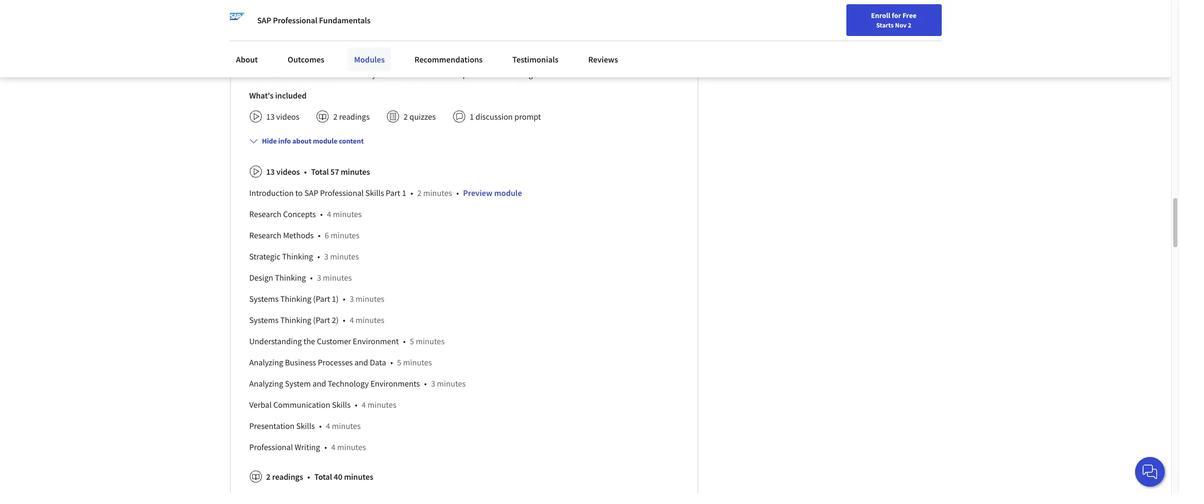 Task type: locate. For each thing, give the bounding box(es) containing it.
professional down presentation
[[249, 442, 293, 452]]

professional
[[273, 15, 318, 25], [320, 187, 364, 198], [249, 442, 293, 452]]

enroll
[[872, 11, 891, 20]]

(part left 2)
[[313, 315, 330, 325]]

0 vertical spatial 2 readings
[[333, 111, 370, 122]]

1 horizontal spatial sap
[[305, 187, 318, 198]]

• left preview
[[456, 187, 459, 198]]

what's
[[249, 90, 274, 101]]

environments
[[371, 378, 420, 389]]

total left 57
[[311, 166, 329, 177]]

analyzing up verbal
[[249, 378, 283, 389]]

0 horizontal spatial 5
[[397, 357, 402, 368]]

1 vertical spatial systems
[[249, 315, 279, 325]]

1 vertical spatial 13
[[266, 166, 275, 177]]

analyzing system and technology environments • 3 minutes
[[249, 378, 466, 389]]

systems up the understanding
[[249, 315, 279, 325]]

1 vertical spatial 1
[[402, 187, 406, 198]]

skills up the writing
[[296, 421, 315, 431]]

1 analyzing from the top
[[249, 357, 283, 368]]

0 vertical spatial analyzing
[[249, 357, 283, 368]]

2 down professional writing • 4 minutes
[[266, 472, 271, 482]]

sap right to
[[305, 187, 318, 198]]

13 down what's included
[[266, 111, 275, 122]]

processes
[[318, 357, 353, 368]]

and right system
[[313, 378, 326, 389]]

professional up outcomes "link"
[[273, 15, 318, 25]]

total
[[311, 166, 329, 177], [314, 472, 332, 482]]

sap professional fundamentals
[[257, 15, 371, 25]]

and
[[355, 357, 368, 368], [313, 378, 326, 389]]

skills left part
[[366, 187, 384, 198]]

methods
[[283, 230, 314, 240]]

videos
[[276, 111, 300, 122], [277, 166, 300, 177]]

• down analyzing system and technology environments • 3 minutes
[[355, 399, 358, 410]]

sap image
[[230, 13, 245, 28]]

system
[[285, 378, 311, 389]]

research concepts • 4 minutes
[[249, 209, 362, 219]]

2 13 from the top
[[266, 166, 275, 177]]

research down introduction
[[249, 209, 282, 219]]

1)
[[332, 293, 339, 304]]

1 vertical spatial videos
[[277, 166, 300, 177]]

1 vertical spatial and
[[313, 378, 326, 389]]

sap right sap image
[[257, 15, 271, 25]]

find your new career link
[[872, 11, 949, 24]]

systems for systems thinking (part 2)
[[249, 315, 279, 325]]

research up strategic
[[249, 230, 282, 240]]

1 systems from the top
[[249, 293, 279, 304]]

4 for presentation skills • 4 minutes
[[326, 421, 330, 431]]

0 horizontal spatial 2 readings
[[266, 472, 303, 482]]

videos down the included
[[276, 111, 300, 122]]

strategic
[[249, 251, 281, 262]]

1 vertical spatial skills
[[332, 399, 351, 410]]

analyzing
[[249, 357, 283, 368], [249, 378, 283, 389]]

analyzing for analyzing system and technology environments
[[249, 378, 283, 389]]

systems
[[249, 293, 279, 304], [249, 315, 279, 325]]

1 horizontal spatial and
[[355, 357, 368, 368]]

None search field
[[151, 7, 405, 28]]

13 videos down what's included
[[266, 111, 300, 122]]

minutes
[[341, 166, 370, 177], [423, 187, 452, 198], [333, 209, 362, 219], [331, 230, 360, 240], [330, 251, 359, 262], [323, 272, 352, 283], [356, 293, 385, 304], [356, 315, 385, 325], [416, 336, 445, 346], [403, 357, 432, 368], [437, 378, 466, 389], [368, 399, 397, 410], [332, 421, 361, 431], [337, 442, 366, 452], [344, 472, 373, 482]]

analyzing down the understanding
[[249, 357, 283, 368]]

1 vertical spatial research
[[249, 230, 282, 240]]

readings
[[339, 111, 370, 122], [272, 472, 303, 482]]

thinking for systems thinking (part 2)
[[280, 315, 312, 325]]

module right about
[[313, 136, 338, 146]]

free
[[903, 11, 917, 20]]

1 vertical spatial analyzing
[[249, 378, 283, 389]]

1 horizontal spatial 2 readings
[[333, 111, 370, 122]]

total left '40'
[[314, 472, 332, 482]]

5 right data
[[397, 357, 402, 368]]

readings down the writing
[[272, 472, 303, 482]]

•
[[304, 166, 307, 177], [411, 187, 413, 198], [456, 187, 459, 198], [320, 209, 323, 219], [318, 230, 321, 240], [318, 251, 320, 262], [310, 272, 313, 283], [343, 293, 346, 304], [343, 315, 346, 325], [403, 336, 406, 346], [391, 357, 393, 368], [424, 378, 427, 389], [355, 399, 358, 410], [319, 421, 322, 431], [325, 442, 327, 452], [308, 472, 310, 482]]

sap
[[257, 15, 271, 25], [305, 187, 318, 198]]

(part
[[313, 293, 330, 304], [313, 315, 330, 325]]

preview
[[463, 187, 493, 198]]

13 inside 'hide info about module content' region
[[266, 166, 275, 177]]

0 vertical spatial research
[[249, 209, 282, 219]]

info
[[278, 136, 291, 146]]

module
[[313, 136, 338, 146], [494, 187, 522, 198]]

5
[[410, 336, 414, 346], [397, 357, 402, 368]]

0 horizontal spatial and
[[313, 378, 326, 389]]

discussion
[[476, 111, 513, 122]]

2 analyzing from the top
[[249, 378, 283, 389]]

1 vertical spatial professional
[[320, 187, 364, 198]]

modules link
[[348, 48, 391, 71]]

presentation skills • 4 minutes
[[249, 421, 361, 431]]

professional down • total 57 minutes
[[320, 187, 364, 198]]

13 videos inside 'hide info about module content' region
[[266, 166, 300, 177]]

1 vertical spatial total
[[314, 472, 332, 482]]

professional writing • 4 minutes
[[249, 442, 366, 452]]

(part for 1)
[[313, 293, 330, 304]]

1 horizontal spatial readings
[[339, 111, 370, 122]]

2 (part from the top
[[313, 315, 330, 325]]

research
[[249, 209, 282, 219], [249, 230, 282, 240]]

0 vertical spatial total
[[311, 166, 329, 177]]

1 horizontal spatial module
[[494, 187, 522, 198]]

about
[[236, 54, 258, 65]]

recommendations link
[[408, 48, 489, 71]]

thinking down methods
[[282, 251, 313, 262]]

1 vertical spatial 2 readings
[[266, 472, 303, 482]]

0 vertical spatial sap
[[257, 15, 271, 25]]

1 vertical spatial sap
[[305, 187, 318, 198]]

• right part
[[411, 187, 413, 198]]

13 videos up introduction
[[266, 166, 300, 177]]

5 right environment
[[410, 336, 414, 346]]

4 right the writing
[[331, 442, 336, 452]]

thinking up the
[[280, 315, 312, 325]]

1
[[470, 111, 474, 122], [402, 187, 406, 198]]

1 vertical spatial readings
[[272, 472, 303, 482]]

systems thinking (part 2) • 4 minutes
[[249, 315, 385, 325]]

thinking for design thinking
[[275, 272, 306, 283]]

0 vertical spatial professional
[[273, 15, 318, 25]]

2 readings
[[333, 111, 370, 122], [266, 472, 303, 482]]

0 vertical spatial readings
[[339, 111, 370, 122]]

and left data
[[355, 357, 368, 368]]

chat with us image
[[1142, 464, 1159, 481]]

2 vertical spatial skills
[[296, 421, 315, 431]]

• right concepts
[[320, 209, 323, 219]]

1 vertical spatial module
[[494, 187, 522, 198]]

0 horizontal spatial 1
[[402, 187, 406, 198]]

4 up "6"
[[327, 209, 331, 219]]

for
[[892, 11, 902, 20]]

0 horizontal spatial module
[[313, 136, 338, 146]]

2 research from the top
[[249, 230, 282, 240]]

testimonials
[[513, 54, 559, 65]]

strategic thinking • 3 minutes
[[249, 251, 359, 262]]

systems thinking (part 1) • 3 minutes
[[249, 293, 385, 304]]

2
[[908, 21, 912, 29], [333, 111, 338, 122], [404, 111, 408, 122], [417, 187, 422, 198], [266, 472, 271, 482]]

thinking down strategic thinking • 3 minutes
[[275, 272, 306, 283]]

4 right 2)
[[350, 315, 354, 325]]

1 (part from the top
[[313, 293, 330, 304]]

systems down design on the left bottom
[[249, 293, 279, 304]]

13
[[266, 111, 275, 122], [266, 166, 275, 177]]

reviews
[[588, 54, 618, 65]]

1 research from the top
[[249, 209, 282, 219]]

0 vertical spatial systems
[[249, 293, 279, 304]]

2 right nov on the top of page
[[908, 21, 912, 29]]

1 left discussion
[[470, 111, 474, 122]]

1 horizontal spatial 1
[[470, 111, 474, 122]]

2 systems from the top
[[249, 315, 279, 325]]

2 13 videos from the top
[[266, 166, 300, 177]]

readings inside 'hide info about module content' region
[[272, 472, 303, 482]]

13 up introduction
[[266, 166, 275, 177]]

skills
[[366, 187, 384, 198], [332, 399, 351, 410], [296, 421, 315, 431]]

reviews link
[[582, 48, 625, 71]]

what's included
[[249, 90, 307, 101]]

1 vertical spatial (part
[[313, 315, 330, 325]]

2 readings down the writing
[[266, 472, 303, 482]]

1 horizontal spatial skills
[[332, 399, 351, 410]]

testimonials link
[[506, 48, 565, 71]]

concepts
[[283, 209, 316, 219]]

thinking for strategic thinking
[[282, 251, 313, 262]]

thinking down design thinking • 3 minutes
[[280, 293, 312, 304]]

• left '40'
[[308, 472, 310, 482]]

module inside dropdown button
[[313, 136, 338, 146]]

0 vertical spatial videos
[[276, 111, 300, 122]]

3
[[324, 251, 329, 262], [317, 272, 321, 283], [350, 293, 354, 304], [431, 378, 435, 389]]

1 vertical spatial 5
[[397, 357, 402, 368]]

thinking
[[282, 251, 313, 262], [275, 272, 306, 283], [280, 293, 312, 304], [280, 315, 312, 325]]

2 videos from the top
[[277, 166, 300, 177]]

1 vertical spatial 13 videos
[[266, 166, 300, 177]]

0 vertical spatial module
[[313, 136, 338, 146]]

• right environments
[[424, 378, 427, 389]]

0 vertical spatial (part
[[313, 293, 330, 304]]

4
[[327, 209, 331, 219], [350, 315, 354, 325], [362, 399, 366, 410], [326, 421, 330, 431], [331, 442, 336, 452]]

skills down technology
[[332, 399, 351, 410]]

preview module link
[[463, 187, 522, 198]]

(part left 1) in the left of the page
[[313, 293, 330, 304]]

0 vertical spatial 13
[[266, 111, 275, 122]]

0 vertical spatial 13 videos
[[266, 111, 300, 122]]

2 readings up content on the top of the page
[[333, 111, 370, 122]]

• down research methods • 6 minutes
[[318, 251, 320, 262]]

0 vertical spatial 5
[[410, 336, 414, 346]]

readings up content on the top of the page
[[339, 111, 370, 122]]

hide info about module content
[[262, 136, 364, 146]]

2 horizontal spatial skills
[[366, 187, 384, 198]]

4 down verbal communication skills • 4 minutes
[[326, 421, 330, 431]]

hide
[[262, 136, 277, 146]]

57
[[331, 166, 339, 177]]

1 right part
[[402, 187, 406, 198]]

• right 1) in the left of the page
[[343, 293, 346, 304]]

0 vertical spatial skills
[[366, 187, 384, 198]]

0 horizontal spatial readings
[[272, 472, 303, 482]]

thinking for systems thinking (part 1)
[[280, 293, 312, 304]]

• right 2)
[[343, 315, 346, 325]]

menu item
[[949, 11, 1018, 45]]

introduction
[[249, 187, 294, 198]]

• right the writing
[[325, 442, 327, 452]]

verbal communication skills • 4 minutes
[[249, 399, 397, 410]]

understanding
[[249, 336, 302, 346]]

module right preview
[[494, 187, 522, 198]]

videos up to
[[277, 166, 300, 177]]



Task type: vqa. For each thing, say whether or not it's contained in the screenshot.
Analytics
no



Task type: describe. For each thing, give the bounding box(es) containing it.
hide info about module content region
[[249, 157, 679, 493]]

research for research concepts
[[249, 209, 282, 219]]

included
[[275, 90, 307, 101]]

nov
[[895, 21, 907, 29]]

0 horizontal spatial sap
[[257, 15, 271, 25]]

40
[[334, 472, 343, 482]]

introduction to sap professional skills part 1 • 2 minutes • preview module
[[249, 187, 522, 198]]

2 quizzes
[[404, 111, 436, 122]]

3 right environments
[[431, 378, 435, 389]]

fundamentals
[[319, 15, 371, 25]]

the
[[304, 336, 315, 346]]

recommendations
[[415, 54, 483, 65]]

prompt
[[515, 111, 541, 122]]

• right data
[[391, 357, 393, 368]]

new
[[908, 12, 922, 22]]

0 vertical spatial 1
[[470, 111, 474, 122]]

outcomes
[[288, 54, 325, 65]]

business
[[285, 357, 316, 368]]

understanding the customer environment • 5 minutes
[[249, 336, 445, 346]]

6
[[325, 230, 329, 240]]

0 horizontal spatial skills
[[296, 421, 315, 431]]

• down verbal communication skills • 4 minutes
[[319, 421, 322, 431]]

1 13 from the top
[[266, 111, 275, 122]]

2 inside enroll for free starts nov 2
[[908, 21, 912, 29]]

research methods • 6 minutes
[[249, 230, 360, 240]]

content
[[339, 136, 364, 146]]

info about module content element
[[245, 127, 679, 493]]

2 left quizzes
[[404, 111, 408, 122]]

0 vertical spatial and
[[355, 357, 368, 368]]

technology
[[328, 378, 369, 389]]

total for total 57 minutes
[[311, 166, 329, 177]]

2 right part
[[417, 187, 422, 198]]

• total 57 minutes
[[304, 166, 370, 177]]

2 up hide info about module content
[[333, 111, 338, 122]]

total for total 40 minutes
[[314, 472, 332, 482]]

analyzing business processes and data • 5 minutes
[[249, 357, 432, 368]]

• left "6"
[[318, 230, 321, 240]]

module inside region
[[494, 187, 522, 198]]

outcomes link
[[281, 48, 331, 71]]

3 down "6"
[[324, 251, 329, 262]]

videos inside 'hide info about module content' region
[[277, 166, 300, 177]]

systems for systems thinking (part 1)
[[249, 293, 279, 304]]

• total 40 minutes
[[308, 472, 373, 482]]

4 down analyzing system and technology environments • 3 minutes
[[362, 399, 366, 410]]

modules
[[354, 54, 385, 65]]

about
[[292, 136, 312, 146]]

writing
[[295, 442, 320, 452]]

presentation
[[249, 421, 295, 431]]

part
[[386, 187, 400, 198]]

customer
[[317, 336, 351, 346]]

2 readings inside 'hide info about module content' region
[[266, 472, 303, 482]]

• left 57
[[304, 166, 307, 177]]

find your new career
[[878, 12, 944, 22]]

enroll for free starts nov 2
[[872, 11, 917, 29]]

1 13 videos from the top
[[266, 111, 300, 122]]

sap inside 'hide info about module content' region
[[305, 187, 318, 198]]

3 right 1) in the left of the page
[[350, 293, 354, 304]]

data
[[370, 357, 386, 368]]

3 up systems thinking (part 1) • 3 minutes at the bottom left of page
[[317, 272, 321, 283]]

hide info about module content button
[[245, 131, 368, 150]]

to
[[296, 187, 303, 198]]

• up systems thinking (part 1) • 3 minutes at the bottom left of page
[[310, 272, 313, 283]]

4 for research concepts • 4 minutes
[[327, 209, 331, 219]]

your
[[893, 12, 907, 22]]

environment
[[353, 336, 399, 346]]

about link
[[230, 48, 264, 71]]

• right environment
[[403, 336, 406, 346]]

4 for professional writing • 4 minutes
[[331, 442, 336, 452]]

1 horizontal spatial 5
[[410, 336, 414, 346]]

1 discussion prompt
[[470, 111, 541, 122]]

1 inside 'hide info about module content' region
[[402, 187, 406, 198]]

communication
[[273, 399, 330, 410]]

career
[[924, 12, 944, 22]]

quizzes
[[410, 111, 436, 122]]

verbal
[[249, 399, 272, 410]]

2 vertical spatial professional
[[249, 442, 293, 452]]

find
[[878, 12, 891, 22]]

1 videos from the top
[[276, 111, 300, 122]]

starts
[[877, 21, 894, 29]]

(part for 2)
[[313, 315, 330, 325]]

analyzing for analyzing business processes and data
[[249, 357, 283, 368]]

research for research methods
[[249, 230, 282, 240]]

design thinking • 3 minutes
[[249, 272, 352, 283]]

design
[[249, 272, 273, 283]]

2)
[[332, 315, 339, 325]]



